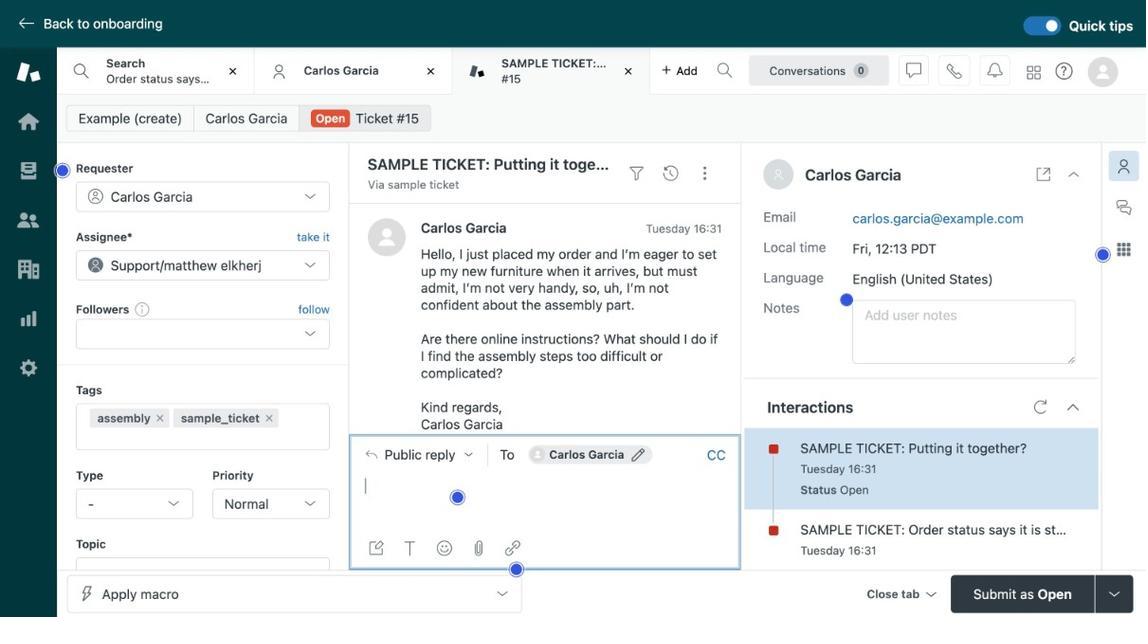 Task type: vqa. For each thing, say whether or not it's contained in the screenshot.
add link (cmd k) IMAGE
yes



Task type: describe. For each thing, give the bounding box(es) containing it.
notifications image
[[988, 63, 1003, 78]]

get started image
[[16, 109, 41, 134]]

2 tab from the left
[[255, 47, 452, 95]]

1 vertical spatial tuesday 16:31 text field
[[801, 544, 877, 557]]

0 vertical spatial tuesday 16:31 text field
[[646, 222, 722, 235]]

view more details image
[[1036, 167, 1051, 182]]

zendesk support image
[[16, 60, 41, 84]]

close image for third "tab" from right
[[223, 62, 242, 81]]

remove image
[[154, 413, 166, 424]]

carlos.garcia@example.com image
[[530, 447, 546, 462]]

close image for 2nd "tab" from the left
[[421, 62, 440, 81]]

zendesk products image
[[1027, 66, 1041, 79]]

edit user image
[[632, 448, 645, 461]]

Public reply composer text field
[[357, 475, 733, 514]]

1 tab from the left
[[57, 47, 306, 95]]

customer context image
[[1117, 158, 1132, 174]]

avatar image
[[368, 218, 406, 256]]

apps image
[[1117, 242, 1132, 257]]

Add user notes text field
[[853, 300, 1076, 364]]

main element
[[0, 47, 57, 617]]

hide composer image
[[537, 427, 553, 442]]

user image
[[773, 169, 785, 180]]

close image inside "tab"
[[619, 62, 638, 81]]

views image
[[16, 158, 41, 183]]

add attachment image
[[471, 541, 486, 556]]



Task type: locate. For each thing, give the bounding box(es) containing it.
get help image
[[1056, 63, 1073, 80]]

1 close image from the left
[[223, 62, 242, 81]]

close image
[[223, 62, 242, 81], [421, 62, 440, 81]]

2 close image from the left
[[421, 62, 440, 81]]

Subject field
[[364, 153, 616, 175]]

0 horizontal spatial tuesday 16:31 text field
[[646, 222, 722, 235]]

Tuesday 16:31 text field
[[801, 462, 877, 476]]

events image
[[663, 166, 679, 181]]

0 horizontal spatial close image
[[619, 62, 638, 81]]

tabs tab list
[[57, 47, 709, 95]]

tab
[[57, 47, 306, 95], [255, 47, 452, 95], [452, 47, 650, 95]]

close image right the "view more details" icon
[[1067, 167, 1082, 182]]

customers image
[[16, 208, 41, 232]]

Tuesday 16:31 text field
[[646, 222, 722, 235], [801, 544, 877, 557]]

insert emojis image
[[437, 541, 452, 556]]

1 vertical spatial close image
[[1067, 167, 1082, 182]]

admin image
[[16, 356, 41, 380]]

tuesday 16:31 text field down events 'image'
[[646, 222, 722, 235]]

0 vertical spatial close image
[[619, 62, 638, 81]]

user image
[[775, 170, 783, 180]]

filter image
[[629, 166, 644, 181]]

1 horizontal spatial close image
[[421, 62, 440, 81]]

button displays agent's chat status as invisible. image
[[906, 63, 922, 78]]

secondary element
[[57, 99, 1146, 137]]

remove image
[[264, 413, 275, 424]]

format text image
[[403, 541, 418, 556]]

organizations image
[[16, 257, 41, 282]]

close image up secondary element
[[619, 62, 638, 81]]

add link (cmd k) image
[[505, 541, 520, 556]]

1 horizontal spatial tuesday 16:31 text field
[[801, 544, 877, 557]]

reporting image
[[16, 306, 41, 331]]

tuesday 16:31 text field down tuesday 16:31 text box
[[801, 544, 877, 557]]

3 tab from the left
[[452, 47, 650, 95]]

info on adding followers image
[[135, 302, 150, 317]]

ticket actions image
[[697, 166, 713, 181]]

draft mode image
[[369, 541, 384, 556]]

close image
[[619, 62, 638, 81], [1067, 167, 1082, 182]]

1 horizontal spatial close image
[[1067, 167, 1082, 182]]

0 horizontal spatial close image
[[223, 62, 242, 81]]



